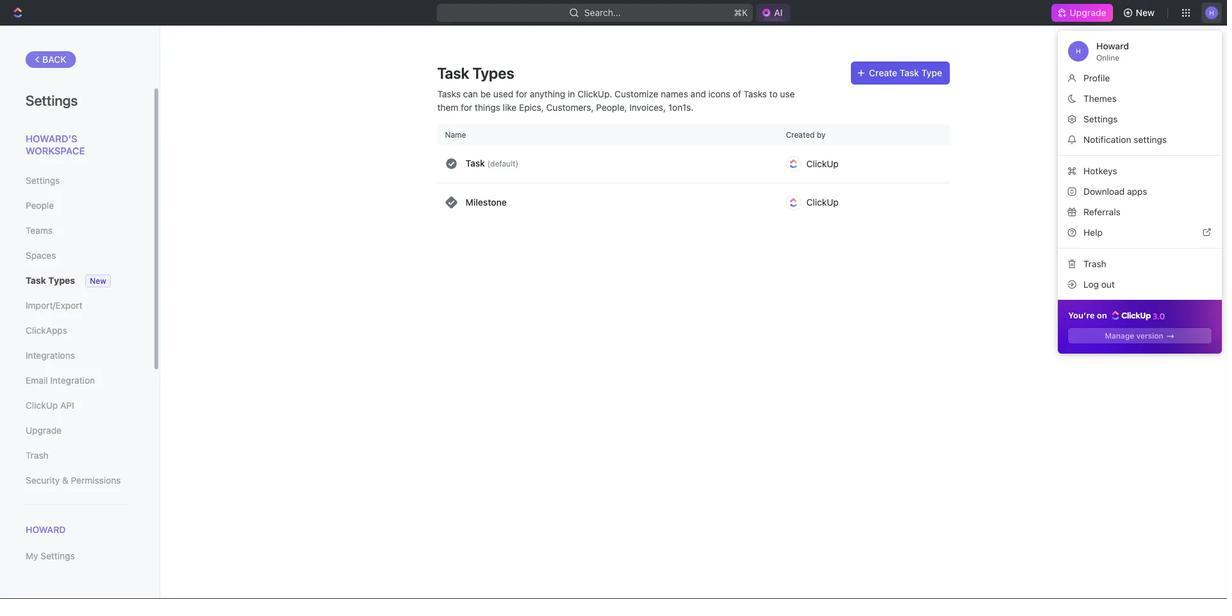 Task type: describe. For each thing, give the bounding box(es) containing it.
0 horizontal spatial for
[[461, 102, 472, 112]]

people
[[26, 200, 54, 211]]

my settings
[[26, 551, 75, 562]]

new inside button
[[1136, 7, 1155, 18]]

name
[[445, 130, 466, 139]]

download apps
[[1084, 186, 1148, 197]]

settings link
[[26, 170, 128, 192]]

create task type
[[869, 68, 943, 78]]

used
[[493, 88, 514, 99]]

log
[[1084, 279, 1099, 290]]

task types inside settings element
[[26, 275, 75, 286]]

2 tasks from the left
[[744, 88, 767, 99]]

0 vertical spatial for
[[516, 88, 528, 99]]

api
[[60, 400, 74, 411]]

settings inside button
[[1084, 114, 1118, 124]]

my settings link
[[26, 546, 128, 567]]

clickapps
[[26, 325, 67, 336]]

help
[[1084, 227, 1103, 238]]

manage version
[[1105, 331, 1164, 340]]

email integration link
[[26, 370, 128, 392]]

email
[[26, 375, 48, 386]]

0 vertical spatial task types
[[437, 64, 514, 82]]

trash button
[[1063, 254, 1217, 274]]

teams
[[26, 225, 53, 236]]

you're on
[[1069, 311, 1110, 320]]

security & permissions
[[26, 475, 121, 486]]

use
[[780, 88, 795, 99]]

people,
[[596, 102, 627, 112]]

referrals button
[[1063, 202, 1217, 222]]

&
[[62, 475, 68, 486]]

trash link
[[26, 445, 128, 467]]

to
[[770, 88, 778, 99]]

task left the (default)
[[466, 158, 485, 169]]

task up can
[[437, 64, 469, 82]]

workspace
[[26, 145, 85, 156]]

1on1s.
[[668, 102, 694, 112]]

1 vertical spatial upgrade link
[[26, 420, 128, 442]]

milestone
[[466, 197, 507, 208]]

import/export link
[[26, 295, 128, 317]]

my
[[26, 551, 38, 562]]

security & permissions link
[[26, 470, 128, 492]]

howard for howard
[[26, 525, 66, 535]]

clickup inside settings element
[[26, 400, 58, 411]]

import/export
[[26, 300, 82, 311]]

and
[[691, 88, 706, 99]]

manage version button
[[1069, 328, 1212, 344]]

upgrade inside settings element
[[26, 425, 62, 436]]

created
[[786, 130, 815, 139]]

teams link
[[26, 220, 128, 242]]

clickup api link
[[26, 395, 128, 417]]

integrations link
[[26, 345, 128, 367]]

create
[[869, 68, 898, 78]]

in
[[568, 88, 575, 99]]

tasks can be used for anything in clickup. customize names and icons of tasks to use them for things like epics, customers, people, invoices, 1on1s.
[[437, 88, 795, 112]]

by
[[817, 130, 826, 139]]

1 tasks from the left
[[437, 88, 461, 99]]

howard for howard online
[[1097, 41, 1129, 51]]

clickup.
[[578, 88, 612, 99]]

howard's
[[26, 133, 77, 144]]

manage
[[1105, 331, 1135, 340]]

themes button
[[1063, 88, 1217, 109]]

1 horizontal spatial upgrade link
[[1052, 4, 1113, 22]]

trash inside settings element
[[26, 450, 49, 461]]

notification settings button
[[1063, 129, 1217, 150]]

clickup for task
[[807, 158, 839, 169]]

invoices,
[[630, 102, 666, 112]]



Task type: locate. For each thing, give the bounding box(es) containing it.
apps
[[1127, 186, 1148, 197]]

h button
[[1202, 3, 1222, 23]]

tasks left "to"
[[744, 88, 767, 99]]

version
[[1137, 331, 1164, 340]]

1 vertical spatial task types
[[26, 275, 75, 286]]

type
[[922, 68, 943, 78]]

upgrade link down clickup api link
[[26, 420, 128, 442]]

clickup for milestone
[[807, 197, 839, 208]]

howard up my settings
[[26, 525, 66, 535]]

of
[[733, 88, 741, 99]]

new button
[[1118, 3, 1163, 23]]

⌘k
[[734, 7, 748, 18]]

0 horizontal spatial howard
[[26, 525, 66, 535]]

settings element
[[0, 26, 160, 599]]

on
[[1097, 311, 1108, 320]]

2 vertical spatial clickup
[[26, 400, 58, 411]]

tasks up them at the top
[[437, 88, 461, 99]]

trash up the security
[[26, 450, 49, 461]]

epics,
[[519, 102, 544, 112]]

task down spaces
[[26, 275, 46, 286]]

settings button
[[1063, 109, 1217, 129]]

0 horizontal spatial new
[[90, 277, 106, 286]]

customers,
[[547, 102, 594, 112]]

types
[[473, 64, 514, 82], [48, 275, 75, 286]]

howard's workspace
[[26, 133, 85, 156]]

task types up can
[[437, 64, 514, 82]]

h inside dropdown button
[[1210, 9, 1215, 16]]

for down can
[[461, 102, 472, 112]]

0 vertical spatial types
[[473, 64, 514, 82]]

1 vertical spatial for
[[461, 102, 472, 112]]

security
[[26, 475, 60, 486]]

0 vertical spatial upgrade link
[[1052, 4, 1113, 22]]

1 horizontal spatial for
[[516, 88, 528, 99]]

upgrade link up howard online on the top of page
[[1052, 4, 1113, 22]]

1 horizontal spatial task types
[[437, 64, 514, 82]]

email integration
[[26, 375, 95, 386]]

howard
[[1097, 41, 1129, 51], [26, 525, 66, 535]]

can
[[463, 88, 478, 99]]

permissions
[[71, 475, 121, 486]]

clickup api
[[26, 400, 74, 411]]

0 horizontal spatial task types
[[26, 275, 75, 286]]

task
[[437, 64, 469, 82], [900, 68, 919, 78], [466, 158, 485, 169], [26, 275, 46, 286]]

0 horizontal spatial upgrade link
[[26, 420, 128, 442]]

1 horizontal spatial trash
[[1084, 259, 1107, 269]]

hotkeys
[[1084, 166, 1118, 176]]

0 horizontal spatial trash
[[26, 450, 49, 461]]

spaces link
[[26, 245, 128, 267]]

0 vertical spatial upgrade
[[1070, 7, 1107, 18]]

trash inside "button"
[[1084, 259, 1107, 269]]

1 vertical spatial trash
[[26, 450, 49, 461]]

0 vertical spatial h
[[1210, 9, 1215, 16]]

anything
[[530, 88, 566, 99]]

upgrade up howard online on the top of page
[[1070, 7, 1107, 18]]

types inside settings element
[[48, 275, 75, 286]]

0 horizontal spatial h
[[1076, 47, 1081, 55]]

1 vertical spatial upgrade
[[26, 425, 62, 436]]

1 horizontal spatial upgrade
[[1070, 7, 1107, 18]]

1 horizontal spatial tasks
[[744, 88, 767, 99]]

things
[[475, 102, 500, 112]]

task types up import/export
[[26, 275, 75, 286]]

0 vertical spatial trash
[[1084, 259, 1107, 269]]

(default)
[[488, 159, 519, 168]]

settings up howard's
[[26, 92, 78, 108]]

spaces
[[26, 250, 56, 261]]

notification settings
[[1084, 134, 1167, 145]]

download apps button
[[1063, 181, 1217, 202]]

1 horizontal spatial howard
[[1097, 41, 1129, 51]]

task inside settings element
[[26, 275, 46, 286]]

upgrade link
[[1052, 4, 1113, 22], [26, 420, 128, 442]]

1 vertical spatial h
[[1076, 47, 1081, 55]]

settings down themes
[[1084, 114, 1118, 124]]

howard inside settings element
[[26, 525, 66, 535]]

like
[[503, 102, 517, 112]]

0 horizontal spatial upgrade
[[26, 425, 62, 436]]

integrations
[[26, 350, 75, 361]]

icons
[[709, 88, 731, 99]]

task left type at the top of the page
[[900, 68, 919, 78]]

upgrade
[[1070, 7, 1107, 18], [26, 425, 62, 436]]

1 vertical spatial types
[[48, 275, 75, 286]]

types up be
[[473, 64, 514, 82]]

profile
[[1084, 73, 1110, 83]]

new inside settings element
[[90, 277, 106, 286]]

out
[[1102, 279, 1115, 290]]

1 vertical spatial new
[[90, 277, 106, 286]]

back link
[[26, 51, 76, 68]]

1 vertical spatial howard
[[26, 525, 66, 535]]

0 horizontal spatial types
[[48, 275, 75, 286]]

trash
[[1084, 259, 1107, 269], [26, 450, 49, 461]]

task (default)
[[466, 158, 519, 169]]

integration
[[50, 375, 95, 386]]

log out
[[1084, 279, 1115, 290]]

1 horizontal spatial new
[[1136, 7, 1155, 18]]

created by
[[786, 130, 826, 139]]

search...
[[584, 7, 621, 18]]

0 vertical spatial clickup
[[807, 158, 839, 169]]

online
[[1097, 53, 1120, 62]]

trash up log
[[1084, 259, 1107, 269]]

1 horizontal spatial h
[[1210, 9, 1215, 16]]

back
[[42, 54, 66, 65]]

names
[[661, 88, 688, 99]]

download
[[1084, 186, 1125, 197]]

howard online
[[1097, 41, 1129, 62]]

0 vertical spatial new
[[1136, 7, 1155, 18]]

tasks
[[437, 88, 461, 99], [744, 88, 767, 99]]

them
[[437, 102, 459, 112]]

settings
[[1134, 134, 1167, 145]]

howard up online
[[1097, 41, 1129, 51]]

themes
[[1084, 93, 1117, 104]]

types up import/export
[[48, 275, 75, 286]]

profile button
[[1063, 68, 1217, 88]]

help button
[[1063, 222, 1217, 243]]

you're
[[1069, 311, 1095, 320]]

1 horizontal spatial types
[[473, 64, 514, 82]]

0 vertical spatial howard
[[1097, 41, 1129, 51]]

create task type button
[[851, 62, 950, 85]]

notification
[[1084, 134, 1132, 145]]

people link
[[26, 195, 128, 217]]

settings
[[26, 92, 78, 108], [1084, 114, 1118, 124], [26, 175, 60, 186], [41, 551, 75, 562]]

be
[[481, 88, 491, 99]]

upgrade down clickup api
[[26, 425, 62, 436]]

settings up people
[[26, 175, 60, 186]]

hotkeys button
[[1063, 161, 1217, 181]]

settings right my
[[41, 551, 75, 562]]

referrals
[[1084, 207, 1121, 217]]

1 vertical spatial clickup
[[807, 197, 839, 208]]

new
[[1136, 7, 1155, 18], [90, 277, 106, 286]]

customize
[[615, 88, 659, 99]]

for up epics,
[[516, 88, 528, 99]]

task inside button
[[900, 68, 919, 78]]

clickapps link
[[26, 320, 128, 342]]

0 horizontal spatial tasks
[[437, 88, 461, 99]]

log out button
[[1063, 274, 1217, 295]]

for
[[516, 88, 528, 99], [461, 102, 472, 112]]



Task type: vqa. For each thing, say whether or not it's contained in the screenshot.
THE TEAMS link
yes



